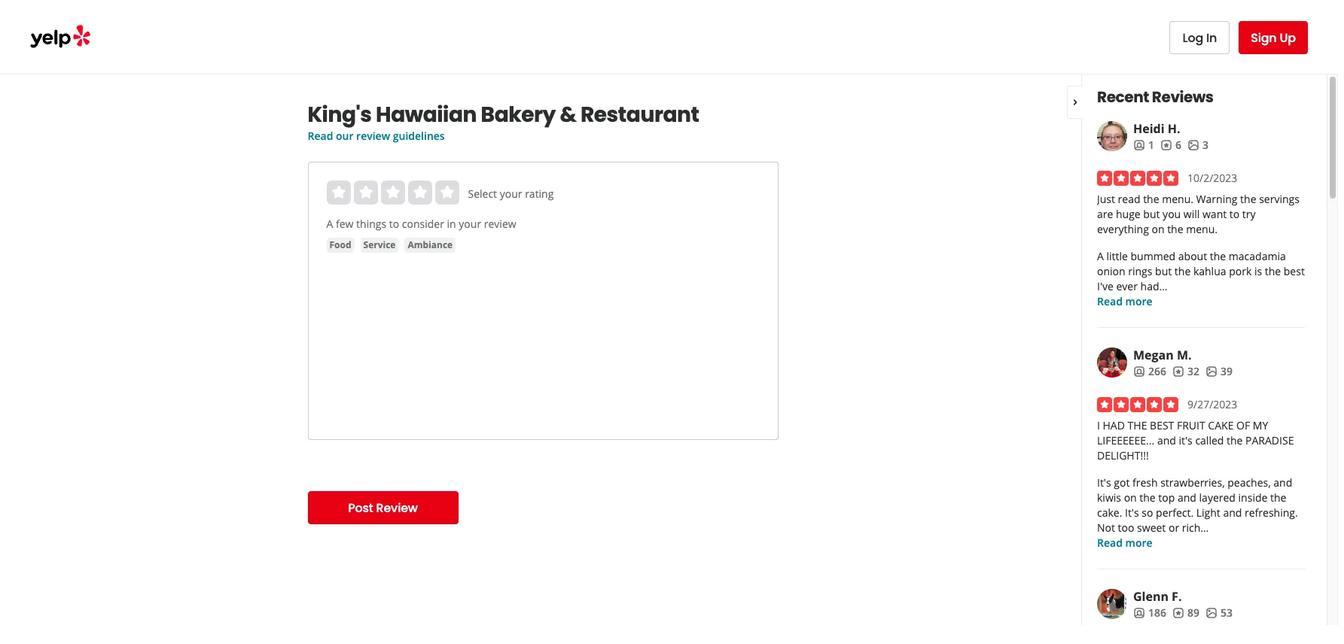 Task type: describe. For each thing, give the bounding box(es) containing it.
consider
[[402, 217, 444, 231]]

got
[[1114, 476, 1130, 490]]

read more button for heidi h.
[[1097, 294, 1153, 310]]

friends element for glenn f.
[[1133, 606, 1167, 621]]

photo of megan m. image
[[1097, 348, 1127, 378]]

0 horizontal spatial to
[[389, 217, 399, 231]]

just
[[1097, 192, 1115, 206]]

pork
[[1229, 264, 1252, 279]]

photos element for heidi h.
[[1188, 138, 1209, 153]]

16 friends v2 image for glenn f.
[[1133, 608, 1145, 620]]

it's
[[1179, 434, 1193, 448]]

reviews element for m.
[[1173, 364, 1200, 380]]

my
[[1253, 419, 1268, 433]]

macadamia
[[1229, 249, 1286, 264]]

read more for megan m.
[[1097, 536, 1153, 551]]

not
[[1097, 521, 1115, 535]]

the
[[1128, 419, 1147, 433]]

6
[[1176, 138, 1182, 152]]

bakery
[[481, 100, 556, 130]]

16 review v2 image
[[1173, 608, 1185, 620]]

cake
[[1208, 419, 1234, 433]]

up
[[1280, 29, 1296, 46]]

had…
[[1141, 279, 1168, 294]]

the inside i had the best fruit cake of my lifeeeeee... and it's called the paradise delight!!!
[[1227, 434, 1243, 448]]

will
[[1184, 207, 1200, 221]]

rings
[[1128, 264, 1153, 279]]

sign up
[[1251, 29, 1296, 46]]

things
[[356, 217, 386, 231]]

bummed
[[1131, 249, 1176, 264]]

inside
[[1238, 491, 1268, 505]]

to inside 'just read the menu. warning the servings are huge but you will want to try everything on the menu.'
[[1230, 207, 1240, 221]]

1
[[1148, 138, 1154, 152]]

read more button for megan m.
[[1097, 536, 1153, 551]]

our
[[336, 129, 354, 143]]

king's hawaiian bakery & restaurant read our review guidelines
[[308, 100, 699, 143]]

strawberries,
[[1161, 476, 1225, 490]]

the up try
[[1240, 192, 1257, 206]]

reviews element for f.
[[1173, 606, 1200, 621]]

peaches,
[[1228, 476, 1271, 490]]

select your rating
[[468, 187, 554, 201]]

and inside i had the best fruit cake of my lifeeeeee... and it's called the paradise delight!!!
[[1157, 434, 1176, 448]]

photos element for megan m.
[[1206, 364, 1233, 380]]

rating
[[525, 187, 554, 201]]

32
[[1188, 364, 1200, 379]]

a little bummed about the macadamia onion rings but the kahlua pork is the best i've ever had…
[[1097, 249, 1305, 294]]

delight!!!
[[1097, 449, 1149, 463]]

megan
[[1133, 347, 1174, 364]]

ever
[[1116, 279, 1138, 294]]

186
[[1148, 606, 1167, 621]]

called
[[1195, 434, 1224, 448]]

but inside 'just read the menu. warning the servings are huge but you will want to try everything on the menu.'
[[1143, 207, 1160, 221]]

more for megan m.
[[1125, 536, 1153, 551]]

16 review v2 image for h.
[[1160, 139, 1173, 151]]

sweet
[[1137, 521, 1166, 535]]

heidi
[[1133, 120, 1165, 137]]

friends element for heidi h.
[[1133, 138, 1154, 153]]

and up refreshing.
[[1274, 476, 1292, 490]]

photos element for glenn f.
[[1206, 606, 1233, 621]]

the right is
[[1265, 264, 1281, 279]]

3
[[1203, 138, 1209, 152]]

friends element for megan m.
[[1133, 364, 1167, 380]]

log in button
[[1170, 21, 1230, 54]]

on inside it's got fresh strawberries, peaches, and kiwis on the top and layered inside the cake. it's so perfect. light and refreshing. not too sweet or rich…
[[1124, 491, 1137, 505]]

review
[[376, 500, 418, 517]]

kiwis
[[1097, 491, 1121, 505]]

king's
[[308, 100, 372, 130]]

warning
[[1196, 192, 1238, 206]]

had
[[1103, 419, 1125, 433]]

little
[[1107, 249, 1128, 264]]

1 vertical spatial your
[[459, 217, 481, 231]]

in
[[447, 217, 456, 231]]

1 vertical spatial it's
[[1125, 506, 1139, 520]]

recent
[[1097, 87, 1149, 108]]

and down strawberries,
[[1178, 491, 1197, 505]]

the right read
[[1143, 192, 1159, 206]]

rating element
[[326, 181, 459, 205]]

0 vertical spatial it's
[[1097, 476, 1111, 490]]

kahlua
[[1194, 264, 1226, 279]]

service
[[363, 239, 396, 252]]

a for a few things to consider in your review
[[326, 217, 333, 231]]

i
[[1097, 419, 1100, 433]]

read for heidi h.
[[1097, 294, 1123, 309]]

try
[[1242, 207, 1256, 221]]

read for megan m.
[[1097, 536, 1123, 551]]

want
[[1203, 207, 1227, 221]]

16 photos v2 image for megan m.
[[1206, 366, 1218, 378]]

16 friends v2 image for megan m.
[[1133, 366, 1145, 378]]

sign up button
[[1239, 21, 1308, 54]]



Task type: locate. For each thing, give the bounding box(es) containing it.
reviews element
[[1160, 138, 1182, 153], [1173, 364, 1200, 380], [1173, 606, 1200, 621]]

but
[[1143, 207, 1160, 221], [1155, 264, 1172, 279]]

refreshing.
[[1245, 506, 1298, 520]]

5 star rating image for heidi h.
[[1097, 171, 1179, 186]]

0 vertical spatial menu.
[[1162, 192, 1194, 206]]

2 5 star rating image from the top
[[1097, 398, 1179, 413]]

read more down ever
[[1097, 294, 1153, 309]]

0 horizontal spatial review
[[356, 129, 390, 143]]

1 horizontal spatial review
[[484, 217, 516, 231]]

None radio
[[326, 181, 351, 205], [354, 181, 378, 205], [326, 181, 351, 205], [354, 181, 378, 205]]

photos element right 89
[[1206, 606, 1233, 621]]

1 vertical spatial a
[[1097, 249, 1104, 264]]

just read the menu. warning the servings are huge but you will want to try everything on the menu.
[[1097, 192, 1300, 236]]

friends element down heidi
[[1133, 138, 1154, 153]]

in
[[1206, 29, 1217, 46]]

0 vertical spatial read
[[308, 129, 333, 143]]

your left rating
[[500, 187, 522, 201]]

on down the got on the right bottom
[[1124, 491, 1137, 505]]

5 star rating image up read
[[1097, 171, 1179, 186]]

menu. up you on the right of page
[[1162, 192, 1194, 206]]

16 photos v2 image for heidi h.
[[1188, 139, 1200, 151]]

photo of glenn f. image
[[1097, 590, 1127, 620]]

read more button down ever
[[1097, 294, 1153, 310]]

guidelines
[[393, 129, 445, 143]]

2 vertical spatial read
[[1097, 536, 1123, 551]]

read down i've
[[1097, 294, 1123, 309]]

ambiance
[[408, 239, 453, 252]]

read more down too
[[1097, 536, 1153, 551]]

1 read more button from the top
[[1097, 294, 1153, 310]]

0 vertical spatial read more button
[[1097, 294, 1153, 310]]

on down you on the right of page
[[1152, 222, 1165, 236]]

post
[[348, 500, 373, 517]]

1 vertical spatial menu.
[[1186, 222, 1218, 236]]

0 horizontal spatial on
[[1124, 491, 1137, 505]]

post review
[[348, 500, 418, 517]]

friends element containing 1
[[1133, 138, 1154, 153]]

1 vertical spatial review
[[484, 217, 516, 231]]

review inside king's hawaiian bakery & restaurant read our review guidelines
[[356, 129, 390, 143]]

1 vertical spatial more
[[1125, 536, 1153, 551]]

None radio
[[381, 181, 405, 205], [408, 181, 432, 205], [435, 181, 459, 205], [381, 181, 405, 205], [408, 181, 432, 205], [435, 181, 459, 205]]

review down select your rating
[[484, 217, 516, 231]]

1 horizontal spatial it's
[[1125, 506, 1139, 520]]

to left try
[[1230, 207, 1240, 221]]

1 horizontal spatial on
[[1152, 222, 1165, 236]]

close sidebar icon image
[[1069, 96, 1081, 108], [1069, 96, 1081, 108]]

sign
[[1251, 29, 1277, 46]]

of
[[1237, 419, 1250, 433]]

so
[[1142, 506, 1153, 520]]

1 vertical spatial 16 photos v2 image
[[1206, 366, 1218, 378]]

and
[[1157, 434, 1176, 448], [1274, 476, 1292, 490], [1178, 491, 1197, 505], [1223, 506, 1242, 520]]

photos element right 6
[[1188, 138, 1209, 153]]

restaurant
[[581, 100, 699, 130]]

2 more from the top
[[1125, 536, 1153, 551]]

1 vertical spatial 5 star rating image
[[1097, 398, 1179, 413]]

16 review v2 image left 6
[[1160, 139, 1173, 151]]

lifeeeeee...
[[1097, 434, 1155, 448]]

and down layered
[[1223, 506, 1242, 520]]

2 read more from the top
[[1097, 536, 1153, 551]]

more for heidi h.
[[1125, 294, 1153, 309]]

friends element containing 266
[[1133, 364, 1167, 380]]

cake.
[[1097, 506, 1122, 520]]

reviews element down m.
[[1173, 364, 1200, 380]]

h.
[[1168, 120, 1180, 137]]

1 more from the top
[[1125, 294, 1153, 309]]

reviews element containing 89
[[1173, 606, 1200, 621]]

layered
[[1199, 491, 1236, 505]]

on inside 'just read the menu. warning the servings are huge but you will want to try everything on the menu.'
[[1152, 222, 1165, 236]]

review for few
[[484, 217, 516, 231]]

it's got fresh strawberries, peaches, and kiwis on the top and layered inside the cake. it's so perfect. light and refreshing. not too sweet or rich…
[[1097, 476, 1298, 535]]

read left our
[[308, 129, 333, 143]]

0 vertical spatial friends element
[[1133, 138, 1154, 153]]

16 friends v2 image left 1
[[1133, 139, 1145, 151]]

megan m.
[[1133, 347, 1192, 364]]

0 vertical spatial a
[[326, 217, 333, 231]]

is
[[1255, 264, 1262, 279]]

16 review v2 image for m.
[[1173, 366, 1185, 378]]

0 vertical spatial on
[[1152, 222, 1165, 236]]

16 photos v2 image for glenn f.
[[1206, 608, 1218, 620]]

0 horizontal spatial it's
[[1097, 476, 1111, 490]]

it's up kiwis
[[1097, 476, 1111, 490]]

but inside a little bummed about the macadamia onion rings but the kahlua pork is the best i've ever had…
[[1155, 264, 1172, 279]]

but up had…
[[1155, 264, 1172, 279]]

&
[[560, 100, 576, 130]]

menu.
[[1162, 192, 1194, 206], [1186, 222, 1218, 236]]

friends element containing 186
[[1133, 606, 1167, 621]]

reviews element containing 32
[[1173, 364, 1200, 380]]

1 horizontal spatial to
[[1230, 207, 1240, 221]]

you
[[1163, 207, 1181, 221]]

too
[[1118, 521, 1134, 535]]

2 vertical spatial photos element
[[1206, 606, 1233, 621]]

1 vertical spatial but
[[1155, 264, 1172, 279]]

16 friends v2 image for heidi h.
[[1133, 139, 1145, 151]]

0 vertical spatial but
[[1143, 207, 1160, 221]]

your right in
[[459, 217, 481, 231]]

read our review guidelines link
[[308, 129, 445, 143]]

read more button down too
[[1097, 536, 1153, 551]]

10/2/2023
[[1188, 171, 1238, 185]]

0 vertical spatial 16 review v2 image
[[1160, 139, 1173, 151]]

a few things to consider in your review
[[326, 217, 516, 231]]

16 review v2 image left 32
[[1173, 366, 1185, 378]]

1 horizontal spatial a
[[1097, 249, 1104, 264]]

1 16 friends v2 image from the top
[[1133, 139, 1145, 151]]

16 review v2 image
[[1160, 139, 1173, 151], [1173, 366, 1185, 378]]

friends element
[[1133, 138, 1154, 153], [1133, 364, 1167, 380], [1133, 606, 1167, 621]]

0 vertical spatial review
[[356, 129, 390, 143]]

everything
[[1097, 222, 1149, 236]]

1 5 star rating image from the top
[[1097, 171, 1179, 186]]

3 friends element from the top
[[1133, 606, 1167, 621]]

2 vertical spatial 16 photos v2 image
[[1206, 608, 1218, 620]]

read down not
[[1097, 536, 1123, 551]]

89
[[1188, 606, 1200, 621]]

0 vertical spatial 16 friends v2 image
[[1133, 139, 1145, 151]]

i've
[[1097, 279, 1114, 294]]

the up "kahlua"
[[1210, 249, 1226, 264]]

2 vertical spatial friends element
[[1133, 606, 1167, 621]]

the up refreshing.
[[1270, 491, 1287, 505]]

0 vertical spatial reviews element
[[1160, 138, 1182, 153]]

read more
[[1097, 294, 1153, 309], [1097, 536, 1153, 551]]

top
[[1158, 491, 1175, 505]]

your
[[500, 187, 522, 201], [459, 217, 481, 231]]

1 vertical spatial read
[[1097, 294, 1123, 309]]

and down best
[[1157, 434, 1176, 448]]

reviews element for h.
[[1160, 138, 1182, 153]]

menu. down the will
[[1186, 222, 1218, 236]]

photos element containing 39
[[1206, 364, 1233, 380]]

log in
[[1183, 29, 1217, 46]]

hawaiian
[[376, 100, 477, 130]]

1 vertical spatial 16 review v2 image
[[1173, 366, 1185, 378]]

2 read more button from the top
[[1097, 536, 1153, 551]]

recent reviews
[[1097, 87, 1214, 108]]

photos element
[[1188, 138, 1209, 153], [1206, 364, 1233, 380], [1206, 606, 1233, 621]]

16 photos v2 image left "3"
[[1188, 139, 1200, 151]]

king's hawaiian bakery & restaurant link
[[308, 100, 778, 130]]

food
[[329, 239, 351, 252]]

0 vertical spatial more
[[1125, 294, 1153, 309]]

the up the so
[[1140, 491, 1156, 505]]

more
[[1125, 294, 1153, 309], [1125, 536, 1153, 551]]

glenn
[[1133, 589, 1169, 605]]

1 vertical spatial photos element
[[1206, 364, 1233, 380]]

glenn f.
[[1133, 589, 1182, 605]]

reviews element down f.
[[1173, 606, 1200, 621]]

read more for heidi h.
[[1097, 294, 1153, 309]]

light
[[1196, 506, 1221, 520]]

2 16 friends v2 image from the top
[[1133, 366, 1145, 378]]

a left little on the top of the page
[[1097, 249, 1104, 264]]

1 friends element from the top
[[1133, 138, 1154, 153]]

1 read more from the top
[[1097, 294, 1153, 309]]

the down you on the right of page
[[1167, 222, 1183, 236]]

a
[[326, 217, 333, 231], [1097, 249, 1104, 264]]

the down about
[[1175, 264, 1191, 279]]

a left few
[[326, 217, 333, 231]]

0 vertical spatial your
[[500, 187, 522, 201]]

1 vertical spatial read more button
[[1097, 536, 1153, 551]]

it's
[[1097, 476, 1111, 490], [1125, 506, 1139, 520]]

more down sweet
[[1125, 536, 1153, 551]]

2 vertical spatial 16 friends v2 image
[[1133, 608, 1145, 620]]

16 photos v2 image
[[1188, 139, 1200, 151], [1206, 366, 1218, 378], [1206, 608, 1218, 620]]

friends element down glenn
[[1133, 606, 1167, 621]]

m.
[[1177, 347, 1192, 364]]

read
[[1118, 192, 1141, 206]]

5 star rating image for megan m.
[[1097, 398, 1179, 413]]

perfect.
[[1156, 506, 1194, 520]]

5 star rating image up the
[[1097, 398, 1179, 413]]

it's left the so
[[1125, 506, 1139, 520]]

1 vertical spatial 16 friends v2 image
[[1133, 366, 1145, 378]]

are
[[1097, 207, 1113, 221]]

more down ever
[[1125, 294, 1153, 309]]

39
[[1221, 364, 1233, 379]]

but left you on the right of page
[[1143, 207, 1160, 221]]

review for hawaiian
[[356, 129, 390, 143]]

1 vertical spatial reviews element
[[1173, 364, 1200, 380]]

266
[[1148, 364, 1167, 379]]

photos element containing 3
[[1188, 138, 1209, 153]]

2 vertical spatial reviews element
[[1173, 606, 1200, 621]]

16 photos v2 image left '39'
[[1206, 366, 1218, 378]]

i had the best fruit cake of my lifeeeeee... and it's called the paradise delight!!!
[[1097, 419, 1294, 463]]

read more button
[[1097, 294, 1153, 310], [1097, 536, 1153, 551]]

rich…
[[1182, 521, 1209, 535]]

best
[[1284, 264, 1305, 279]]

0 horizontal spatial your
[[459, 217, 481, 231]]

reviews element containing 6
[[1160, 138, 1182, 153]]

heidi h.
[[1133, 120, 1180, 137]]

to
[[1230, 207, 1240, 221], [389, 217, 399, 231]]

5 star rating image
[[1097, 171, 1179, 186], [1097, 398, 1179, 413]]

the down of
[[1227, 434, 1243, 448]]

friends element down megan
[[1133, 364, 1167, 380]]

a for a little bummed about the macadamia onion rings but the kahlua pork is the best i've ever had…
[[1097, 249, 1104, 264]]

0 horizontal spatial a
[[326, 217, 333, 231]]

0 vertical spatial photos element
[[1188, 138, 1209, 153]]

read
[[308, 129, 333, 143], [1097, 294, 1123, 309], [1097, 536, 1123, 551]]

reviews
[[1152, 87, 1214, 108]]

f.
[[1172, 589, 1182, 605]]

select
[[468, 187, 497, 201]]

53
[[1221, 606, 1233, 621]]

16 friends v2 image
[[1133, 139, 1145, 151], [1133, 366, 1145, 378], [1133, 608, 1145, 620]]

few
[[336, 217, 354, 231]]

read inside king's hawaiian bakery & restaurant read our review guidelines
[[308, 129, 333, 143]]

the
[[1143, 192, 1159, 206], [1240, 192, 1257, 206], [1167, 222, 1183, 236], [1210, 249, 1226, 264], [1175, 264, 1191, 279], [1265, 264, 1281, 279], [1227, 434, 1243, 448], [1140, 491, 1156, 505], [1270, 491, 1287, 505]]

review right our
[[356, 129, 390, 143]]

16 photos v2 image left 53
[[1206, 608, 1218, 620]]

0 vertical spatial read more
[[1097, 294, 1153, 309]]

3 16 friends v2 image from the top
[[1133, 608, 1145, 620]]

huge
[[1116, 207, 1141, 221]]

0 vertical spatial 16 photos v2 image
[[1188, 139, 1200, 151]]

0 vertical spatial 5 star rating image
[[1097, 171, 1179, 186]]

fruit
[[1177, 419, 1205, 433]]

to right things
[[389, 217, 399, 231]]

photos element right 32
[[1206, 364, 1233, 380]]

photo of heidi h. image
[[1097, 121, 1127, 151]]

a inside a little bummed about the macadamia onion rings but the kahlua pork is the best i've ever had…
[[1097, 249, 1104, 264]]

servings
[[1259, 192, 1300, 206]]

9/27/2023
[[1188, 398, 1238, 412]]

16 friends v2 image left 186
[[1133, 608, 1145, 620]]

photos element containing 53
[[1206, 606, 1233, 621]]

fresh
[[1133, 476, 1158, 490]]

about
[[1178, 249, 1207, 264]]

16 friends v2 image left 266 at the right bottom of page
[[1133, 366, 1145, 378]]

1 horizontal spatial your
[[500, 187, 522, 201]]

paradise
[[1246, 434, 1294, 448]]

onion
[[1097, 264, 1126, 279]]

1 vertical spatial on
[[1124, 491, 1137, 505]]

1 vertical spatial read more
[[1097, 536, 1153, 551]]

1 vertical spatial friends element
[[1133, 364, 1167, 380]]

reviews element down h.
[[1160, 138, 1182, 153]]

2 friends element from the top
[[1133, 364, 1167, 380]]



Task type: vqa. For each thing, say whether or not it's contained in the screenshot.
King's Hawaiian Bakery & Restaurant Read our review guidelines
yes



